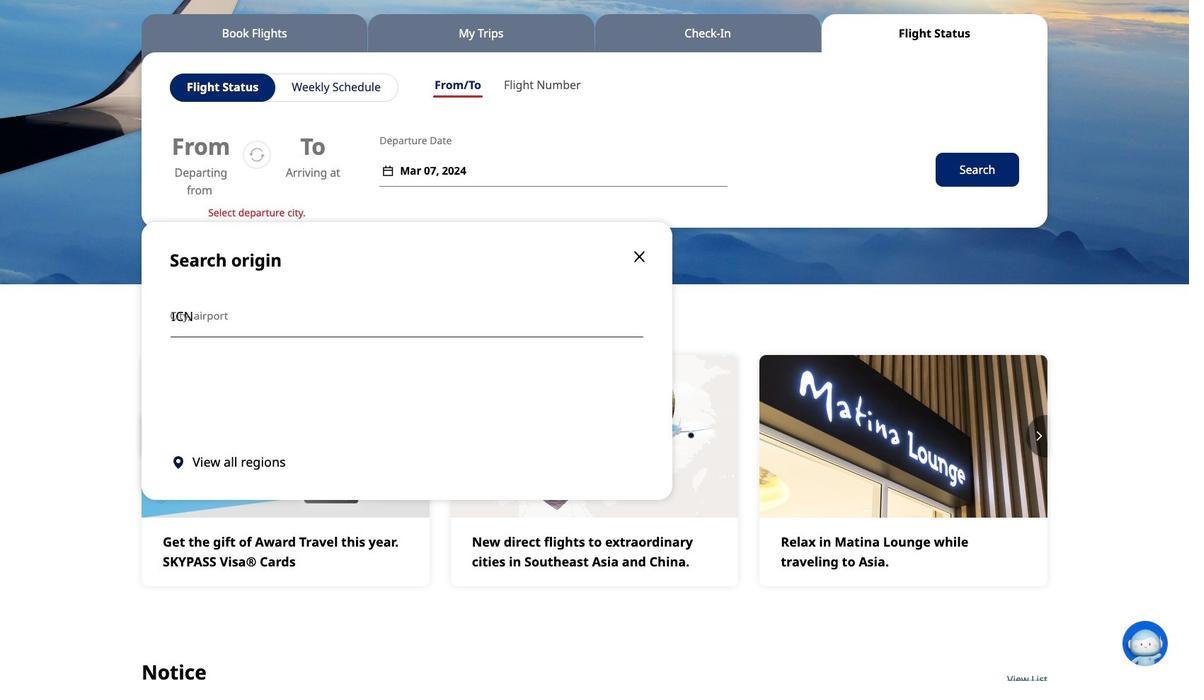 Task type: locate. For each thing, give the bounding box(es) containing it.
None text field
[[170, 295, 644, 338]]

document
[[142, 222, 673, 501]]

types of flight status group
[[170, 74, 399, 102]]

search type for departure and arrival group
[[423, 74, 592, 101]]

dialog
[[142, 215, 1048, 501]]

tab list
[[142, 14, 1048, 52]]



Task type: vqa. For each thing, say whether or not it's contained in the screenshot.
Document
yes



